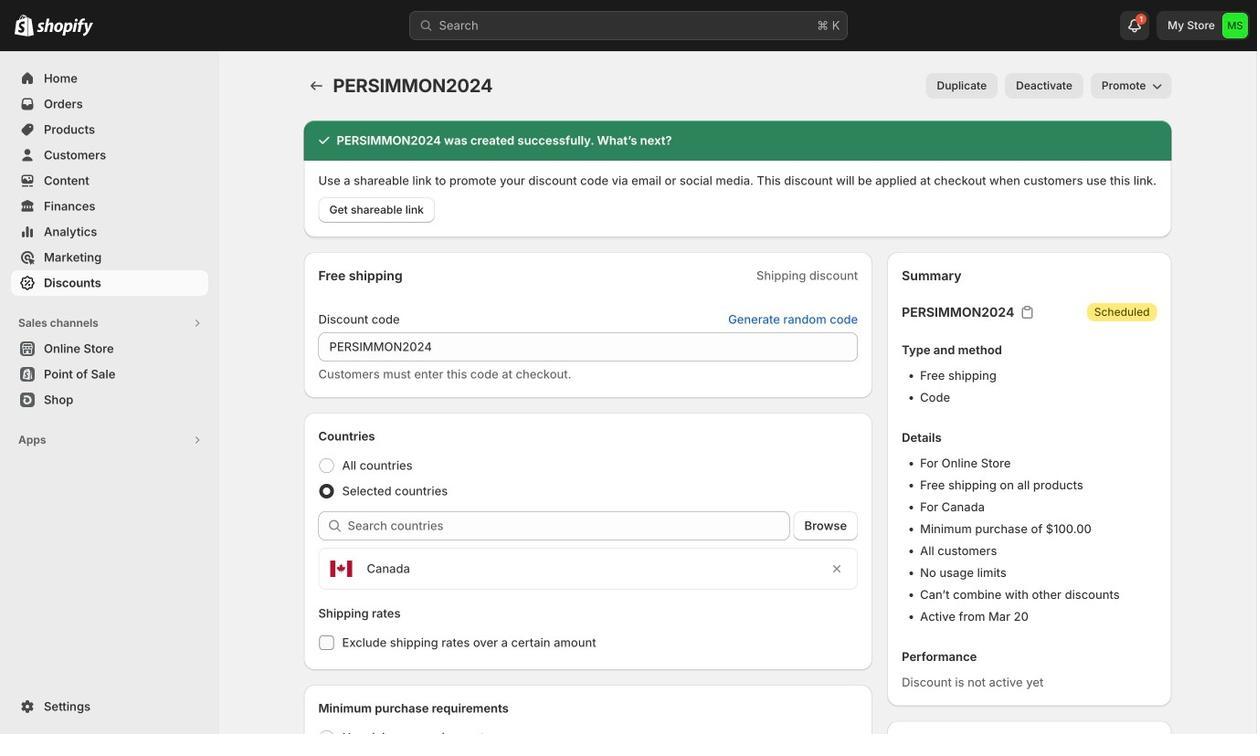 Task type: vqa. For each thing, say whether or not it's contained in the screenshot.
0.00 "Text Field"
no



Task type: locate. For each thing, give the bounding box(es) containing it.
None text field
[[318, 333, 858, 362]]

shopify image
[[37, 18, 93, 36]]



Task type: describe. For each thing, give the bounding box(es) containing it.
Search countries text field
[[348, 512, 790, 541]]

shopify image
[[15, 14, 34, 36]]

my store image
[[1223, 13, 1248, 38]]



